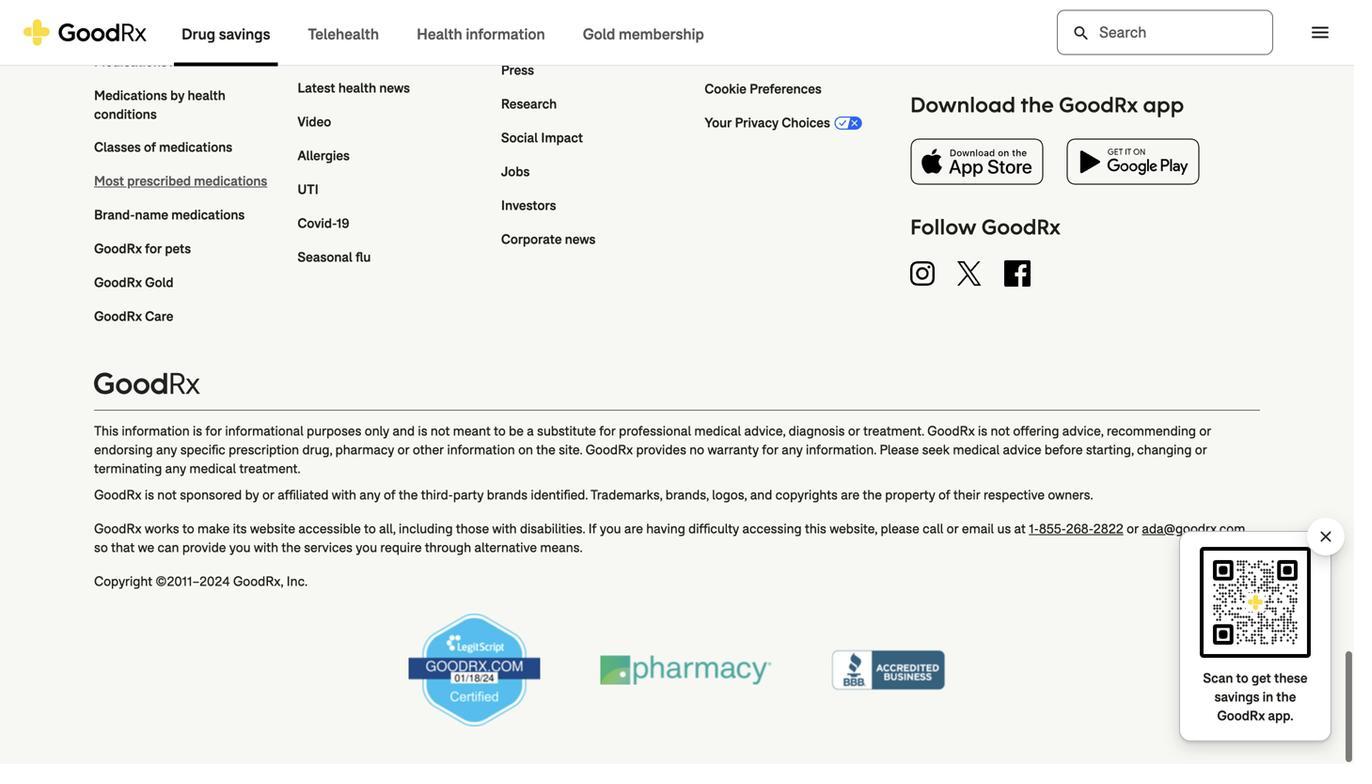 Task type: locate. For each thing, give the bounding box(es) containing it.
latest
[[298, 80, 335, 97]]

press
[[501, 62, 534, 79]]

starting,
[[1086, 442, 1134, 459]]

1 horizontal spatial advice,
[[1063, 423, 1104, 440]]

is up the "specific"
[[193, 423, 202, 440]]

health inside health navigation
[[298, 36, 365, 64]]

to inside the this information is for informational purposes only and is not meant to be a substitute for professional medical advice, diagnosis or treatment. goodrx is not offering advice, recommending or endorsing any specific prescription drug, pharmacy or other information on the site. goodrx provides no warranty for any information. please seek medical advice before starting, changing or terminating any medical treatment. goodrx is not sponsored by or affiliated with any of the third-party brands identified. trademarks, brands, logos, and copyrights are the property of their respective owners.
[[494, 423, 506, 440]]

for up the "specific"
[[206, 423, 222, 440]]

1 horizontal spatial and
[[750, 487, 773, 504]]

medical
[[695, 423, 741, 440], [953, 442, 1000, 459], [189, 461, 236, 478]]

of left the their on the bottom right
[[939, 487, 951, 504]]

goodrx down in
[[1218, 708, 1265, 725]]

scan
[[1204, 670, 1234, 688]]

membership
[[619, 24, 704, 44]]

by inside medications by health conditions
[[170, 87, 185, 105]]

or right 2822
[[1127, 521, 1139, 538]]

1 horizontal spatial gold
[[583, 24, 616, 44]]

you
[[600, 521, 621, 538], [229, 540, 251, 557], [356, 540, 377, 557]]

2 vertical spatial with
[[254, 540, 279, 557]]

with up accessible
[[332, 487, 356, 504]]

is up other in the bottom of the page
[[418, 423, 428, 440]]

medications inside 'link'
[[171, 207, 245, 224]]

copyrights
[[776, 487, 838, 504]]

goodrx inside about goodrx link
[[541, 28, 589, 45]]

through
[[425, 540, 471, 557]]

1 horizontal spatial health
[[417, 24, 463, 44]]

1 horizontal spatial are
[[841, 487, 860, 504]]

or right call
[[947, 521, 959, 538]]

2 horizontal spatial you
[[600, 521, 621, 538]]

information down meant on the bottom
[[447, 442, 515, 459]]

of up all,
[[384, 487, 396, 504]]

all,
[[379, 521, 396, 538]]

0 horizontal spatial gold
[[145, 274, 174, 292]]

informational
[[225, 423, 304, 440]]

gold left membership
[[583, 24, 616, 44]]

1 medications from the top
[[94, 53, 167, 71]]

site.
[[559, 442, 583, 459]]

professional
[[619, 423, 691, 440]]

on
[[518, 442, 533, 459]]

0 vertical spatial and
[[393, 423, 415, 440]]

news down telehealth link
[[379, 80, 410, 97]]

by up 'its'
[[245, 487, 259, 504]]

medications by health conditions
[[94, 87, 229, 123]]

1 vertical spatial medications
[[194, 173, 267, 190]]

1 vertical spatial with
[[492, 521, 517, 538]]

health up latest
[[298, 36, 365, 64]]

0 vertical spatial medications
[[94, 53, 167, 71]]

classes of medications
[[94, 139, 232, 156]]

accessible
[[299, 521, 361, 538]]

research
[[501, 96, 557, 113]]

1 vertical spatial medications
[[94, 87, 167, 105]]

accessing
[[743, 521, 802, 538]]

list
[[94, 423, 1261, 505]]

0 horizontal spatial not
[[157, 487, 177, 504]]

0 vertical spatial savings
[[220, 2, 265, 19]]

1 vertical spatial gold
[[145, 274, 174, 292]]

2 advice, from the left
[[1063, 423, 1104, 440]]

0 vertical spatial gold
[[583, 24, 616, 44]]

1 advice, from the left
[[745, 423, 786, 440]]

2 vertical spatial medications
[[171, 207, 245, 224]]

treatment. down informational
[[239, 461, 301, 478]]

website,
[[830, 521, 878, 538]]

search
[[1072, 24, 1091, 43]]

health down the z
[[188, 87, 226, 105]]

not up other in the bottom of the page
[[431, 423, 450, 440]]

with down website
[[254, 540, 279, 557]]

impact
[[541, 130, 583, 147]]

most prescribed medications
[[94, 173, 267, 190]]

0 vertical spatial medical
[[695, 423, 741, 440]]

goodrx,
[[233, 574, 283, 591]]

investors
[[501, 197, 556, 215]]

0 vertical spatial by
[[170, 87, 185, 105]]

or right changing
[[1195, 442, 1208, 459]]

download the goodrx app
[[911, 91, 1184, 118]]

medications for medications by health conditions
[[94, 87, 167, 105]]

goodrx up "that"
[[94, 521, 142, 538]]

email
[[962, 521, 994, 538]]

the right in
[[1277, 689, 1297, 706]]

1 vertical spatial treatment.
[[239, 461, 301, 478]]

0 horizontal spatial are
[[625, 521, 643, 538]]

medications down most prescribed medications link
[[171, 207, 245, 224]]

prescription down informational
[[229, 442, 299, 459]]

by inside the this information is for informational purposes only and is not meant to be a substitute for professional medical advice, diagnosis or treatment. goodrx is not offering advice, recommending or endorsing any specific prescription drug, pharmacy or other information on the site. goodrx provides no warranty for any information. please seek medical advice before starting, changing or terminating any medical treatment. goodrx is not sponsored by or affiliated with any of the third-party brands identified. trademarks, brands, logos, and copyrights are the property of their respective owners.
[[245, 487, 259, 504]]

news inside health navigation
[[379, 80, 410, 97]]

goodrx left app
[[1059, 91, 1138, 118]]

prescription inside the this information is for informational purposes only and is not meant to be a substitute for professional medical advice, diagnosis or treatment. goodrx is not offering advice, recommending or endorsing any specific prescription drug, pharmacy or other information on the site. goodrx provides no warranty for any information. please seek medical advice before starting, changing or terminating any medical treatment. goodrx is not sponsored by or affiliated with any of the third-party brands identified. trademarks, brands, logos, and copyrights are the property of their respective owners.
[[229, 442, 299, 459]]

health inside health information link
[[417, 24, 463, 44]]

goodrx right about
[[541, 28, 589, 45]]

other
[[413, 442, 444, 459]]

the left third-
[[399, 487, 418, 504]]

2 vertical spatial savings
[[1215, 689, 1260, 706]]

1 horizontal spatial by
[[245, 487, 259, 504]]

19
[[337, 215, 349, 233]]

are left having
[[625, 521, 643, 538]]

and
[[393, 423, 415, 440], [750, 487, 773, 504]]

jobs link
[[501, 163, 530, 182]]

medications down card at the left top of page
[[94, 53, 167, 71]]

uti link
[[298, 181, 319, 200]]

telehealth link
[[289, 0, 398, 66]]

0 vertical spatial information
[[466, 24, 545, 44]]

health
[[338, 80, 376, 97], [188, 87, 226, 105]]

website
[[250, 521, 295, 538]]

to left be
[[494, 423, 506, 440]]

medications up conditions
[[94, 87, 167, 105]]

0 horizontal spatial medical
[[189, 461, 236, 478]]

0 horizontal spatial with
[[254, 540, 279, 557]]

to inside scan to get these savings in the goodrx app.
[[1237, 670, 1249, 688]]

and right logos,
[[750, 487, 773, 504]]

goodrx for pets link
[[94, 240, 191, 259]]

for right the substitute
[[599, 423, 616, 440]]

not up the works
[[157, 487, 177, 504]]

you down 'its'
[[229, 540, 251, 557]]

medications
[[94, 53, 167, 71], [94, 87, 167, 105]]

subscribe
[[1047, 15, 1124, 37]]

1 vertical spatial are
[[625, 521, 643, 538]]

with
[[332, 487, 356, 504], [492, 521, 517, 538], [254, 540, 279, 557]]

medications inside medications by health conditions
[[94, 87, 167, 105]]

1 vertical spatial prescription
[[229, 442, 299, 459]]

medical right the "seek"
[[953, 442, 1000, 459]]

health left about
[[417, 24, 463, 44]]

goodrx up card at the left top of page
[[94, 2, 142, 19]]

1 horizontal spatial health
[[338, 80, 376, 97]]

268-
[[1066, 521, 1094, 538]]

you left require
[[356, 540, 377, 557]]

goodrx right follow
[[982, 213, 1061, 241]]

0 vertical spatial medications
[[159, 139, 232, 156]]

site disclaimer link
[[705, 12, 795, 31]]

are up website,
[[841, 487, 860, 504]]

that
[[111, 540, 135, 557]]

0 vertical spatial are
[[841, 487, 860, 504]]

0 horizontal spatial health
[[298, 36, 365, 64]]

your privacy choices
[[705, 114, 831, 132]]

1-855-268-2822 link
[[1029, 520, 1124, 539]]

to up the provide at the left bottom of page
[[182, 521, 194, 538]]

drug,
[[302, 442, 332, 459]]

savings inside scan to get these savings in the goodrx app.
[[1215, 689, 1260, 706]]

any up all,
[[360, 487, 381, 504]]

prescription up drug
[[145, 2, 217, 19]]

any left the "specific"
[[156, 442, 177, 459]]

notice
[[769, 47, 809, 64]]

can
[[158, 540, 179, 557]]

0 horizontal spatial health
[[188, 87, 226, 105]]

2 medications from the top
[[94, 87, 167, 105]]

advice, up 'before'
[[1063, 423, 1104, 440]]

copyright
[[94, 574, 152, 591]]

goodrx inside goodrx works to make its website accessible to all, including those with disabilities. if you are having difficulty accessing this website, please call or email us at 1-855-268-2822 or ada@goodrx.com so that we can provide you with the services you require through alternative means.
[[94, 521, 142, 538]]

goodrx inside goodrx prescription savings card
[[94, 2, 142, 19]]

medications up most prescribed medications
[[159, 139, 232, 156]]

health navigation
[[298, 36, 480, 268]]

are inside the this information is for informational purposes only and is not meant to be a substitute for professional medical advice, diagnosis or treatment. goodrx is not offering advice, recommending or endorsing any specific prescription drug, pharmacy or other information on the site. goodrx provides no warranty for any information. please seek medical advice before starting, changing or terminating any medical treatment. goodrx is not sponsored by or affiliated with any of the third-party brands identified. trademarks, brands, logos, and copyrights are the property of their respective owners.
[[841, 487, 860, 504]]

at
[[1015, 521, 1026, 538]]

about goodrx
[[501, 28, 589, 45]]

0 horizontal spatial by
[[170, 87, 185, 105]]

the inside scan to get these savings in the goodrx app.
[[1277, 689, 1297, 706]]

information for health
[[466, 24, 545, 44]]

0 horizontal spatial news
[[379, 80, 410, 97]]

disabilities.
[[520, 521, 585, 538]]

information up endorsing
[[122, 423, 190, 440]]

services
[[304, 540, 353, 557]]

2 vertical spatial medical
[[189, 461, 236, 478]]

treatment. up please
[[864, 423, 925, 440]]

owners.
[[1048, 487, 1094, 504]]

or up information.
[[848, 423, 860, 440]]

preferences
[[750, 81, 822, 98]]

any down diagnosis
[[782, 442, 803, 459]]

goodrx logo image
[[94, 373, 200, 395]]

privacy
[[735, 114, 779, 132]]

endorsing
[[94, 442, 153, 459]]

1 vertical spatial and
[[750, 487, 773, 504]]

pets
[[165, 241, 191, 258]]

to left all,
[[364, 521, 376, 538]]

a
[[527, 423, 534, 440]]

goodrx down terminating
[[94, 487, 142, 504]]

0 horizontal spatial prescription
[[145, 2, 217, 19]]

legitscript logo, opens in a new window image
[[409, 614, 540, 727]]

0 vertical spatial prescription
[[145, 2, 217, 19]]

covid-19 link
[[298, 215, 349, 233]]

medications up the brand-name medications
[[194, 173, 267, 190]]

news right corporate
[[565, 231, 596, 249]]

telehealth
[[308, 24, 379, 44]]

and right only
[[393, 423, 415, 440]]

0 horizontal spatial advice,
[[745, 423, 786, 440]]

not
[[431, 423, 450, 440], [991, 423, 1010, 440], [157, 487, 177, 504]]

1 horizontal spatial prescription
[[229, 442, 299, 459]]

classes of medications link
[[94, 138, 232, 157]]

diagnosis
[[789, 423, 845, 440]]

health inside navigation
[[338, 80, 376, 97]]

health right latest
[[338, 80, 376, 97]]

1 vertical spatial by
[[245, 487, 259, 504]]

information up press
[[466, 24, 545, 44]]

0 horizontal spatial and
[[393, 423, 415, 440]]

you right if
[[600, 521, 621, 538]]

medical up 'warranty'
[[695, 423, 741, 440]]

not up advice
[[991, 423, 1010, 440]]

1 vertical spatial information
[[122, 423, 190, 440]]

are inside goodrx works to make its website accessible to all, including those with disabilities. if you are having difficulty accessing this website, please call or email us at 1-855-268-2822 or ada@goodrx.com so that we can provide you with the services you require through alternative means.
[[625, 521, 643, 538]]

gold
[[583, 24, 616, 44], [145, 274, 174, 292]]

call
[[923, 521, 944, 538]]

with up alternative
[[492, 521, 517, 538]]

information
[[466, 24, 545, 44], [122, 423, 190, 440], [447, 442, 515, 459]]

brand-name medications link
[[94, 206, 245, 225]]

2 vertical spatial information
[[447, 442, 515, 459]]

savings up drug savings
[[220, 2, 265, 19]]

goodrx care
[[94, 308, 173, 326]]

uti
[[298, 181, 319, 199]]

of right classes
[[144, 139, 156, 156]]

the down website
[[282, 540, 301, 557]]

alternative
[[475, 540, 537, 557]]

1 horizontal spatial with
[[332, 487, 356, 504]]

site disclaimer
[[705, 13, 795, 30]]

advice,
[[745, 423, 786, 440], [1063, 423, 1104, 440]]

gold inside the gold membership link
[[583, 24, 616, 44]]

medical down the "specific"
[[189, 461, 236, 478]]

gold up care
[[145, 274, 174, 292]]

goodrx for pets
[[94, 241, 191, 258]]

conditions
[[94, 106, 157, 123]]

advice, up 'warranty'
[[745, 423, 786, 440]]

medications for medications a-z
[[94, 53, 167, 71]]

1 vertical spatial news
[[565, 231, 596, 249]]

goodrx up the goodrx care
[[94, 274, 142, 292]]

dialog
[[0, 0, 1355, 765]]

gold inside goodrx gold link
[[145, 274, 174, 292]]

goodrx down brand- at the top of the page
[[94, 241, 142, 258]]

0 vertical spatial news
[[379, 80, 410, 97]]

0 vertical spatial treatment.
[[864, 423, 925, 440]]

the
[[1021, 91, 1054, 118], [536, 442, 556, 459], [399, 487, 418, 504], [863, 487, 882, 504], [282, 540, 301, 557], [1277, 689, 1297, 706]]

to left get
[[1237, 670, 1249, 688]]

2 horizontal spatial medical
[[953, 442, 1000, 459]]

0 vertical spatial with
[[332, 487, 356, 504]]

savings down scan
[[1215, 689, 1260, 706]]

by down a-
[[170, 87, 185, 105]]

goodrx yellow cross logo image
[[23, 19, 148, 46]]

savings right drug
[[219, 24, 270, 44]]

goodrx inside goodrx for pets link
[[94, 241, 142, 258]]

1 vertical spatial medical
[[953, 442, 1000, 459]]

name
[[135, 207, 168, 224]]

affiliated
[[278, 487, 329, 504]]

its
[[233, 521, 247, 538]]

1 horizontal spatial not
[[431, 423, 450, 440]]



Task type: describe. For each thing, give the bounding box(es) containing it.
goodrx up the "seek"
[[928, 423, 975, 440]]

with inside the this information is for informational purposes only and is not meant to be a substitute for professional medical advice, diagnosis or treatment. goodrx is not offering advice, recommending or endorsing any specific prescription drug, pharmacy or other information on the site. goodrx provides no warranty for any information. please seek medical advice before starting, changing or terminating any medical treatment. goodrx is not sponsored by or affiliated with any of the third-party brands identified. trademarks, brands, logos, and copyrights are the property of their respective owners.
[[332, 487, 356, 504]]

site
[[705, 13, 728, 30]]

search search field
[[1057, 10, 1274, 55]]

your privacy choices link
[[705, 114, 862, 133]]

z
[[183, 53, 192, 71]]

brand-
[[94, 207, 135, 224]]

only
[[365, 423, 390, 440]]

gold membership
[[583, 24, 704, 44]]

so
[[94, 540, 108, 557]]

2 horizontal spatial not
[[991, 423, 1010, 440]]

app.
[[1269, 708, 1294, 725]]

1 horizontal spatial medical
[[695, 423, 741, 440]]

jobs
[[501, 163, 530, 181]]

respective
[[984, 487, 1045, 504]]

medications for brand-name medications
[[171, 207, 245, 224]]

these
[[1275, 670, 1308, 688]]

choices
[[782, 114, 831, 132]]

drug
[[182, 24, 215, 44]]

is left offering
[[978, 423, 988, 440]]

goodrx inside goodrx gold link
[[94, 274, 142, 292]]

about goodrx link
[[501, 27, 589, 46]]

information for this
[[122, 423, 190, 440]]

brands
[[487, 487, 528, 504]]

goodrx prescription savings card
[[94, 2, 268, 38]]

1 horizontal spatial of
[[384, 487, 396, 504]]

for left pets
[[145, 241, 162, 258]]

the left property on the bottom of the page
[[863, 487, 882, 504]]

the inside goodrx works to make its website accessible to all, including those with disabilities. if you are having difficulty accessing this website, please call or email us at 1-855-268-2822 or ada@goodrx.com so that we can provide you with the services you require through alternative means.
[[282, 540, 301, 557]]

download
[[911, 91, 1016, 118]]

goodrx down goodrx gold link
[[94, 308, 142, 326]]

social
[[501, 130, 538, 147]]

health for health
[[298, 36, 365, 64]]

ada@goodrx.com
[[1142, 521, 1246, 538]]

information.
[[806, 442, 877, 459]]

investors link
[[501, 197, 556, 216]]

provide
[[182, 540, 226, 557]]

difficulty
[[689, 521, 740, 538]]

or left other in the bottom of the page
[[398, 442, 410, 459]]

clear button
[[1317, 528, 1336, 547]]

the right on
[[536, 442, 556, 459]]

purposes
[[307, 423, 362, 440]]

cookie preferences link
[[705, 80, 822, 99]]

goodrx gold
[[94, 274, 174, 292]]

1 vertical spatial savings
[[219, 24, 270, 44]]

advice
[[1003, 442, 1042, 459]]

care
[[145, 308, 173, 326]]

classes
[[94, 139, 141, 156]]

0 horizontal spatial of
[[144, 139, 156, 156]]

better business bureau logo, opens in a new window image
[[832, 651, 946, 691]]

clear
[[1317, 528, 1336, 547]]

seek
[[922, 442, 950, 459]]

prescription inside goodrx prescription savings card
[[145, 2, 217, 19]]

national association of boards of pharmacy logo, opens in a new window image
[[601, 656, 772, 685]]

goodrx prescription savings card link
[[94, 1, 276, 39]]

list containing this information is for informational purposes only and is not meant to be a substitute for professional medical advice, diagnosis or treatment. goodrx is not offering advice, recommending or endorsing any specific prescription drug, pharmacy or other information on the site. goodrx provides no warranty for any information. please seek medical advice before starting, changing or terminating any medical treatment.
[[94, 423, 1261, 505]]

follow goodrx
[[911, 213, 1061, 241]]

logos,
[[712, 487, 747, 504]]

health inside medications by health conditions
[[188, 87, 226, 105]]

the right download
[[1021, 91, 1054, 118]]

gold membership link
[[564, 0, 723, 66]]

1 horizontal spatial you
[[356, 540, 377, 557]]

this information is for informational purposes only and is not meant to be a substitute for professional medical advice, diagnosis or treatment. goodrx is not offering advice, recommending or endorsing any specific prescription drug, pharmacy or other information on the site. goodrx provides no warranty for any information. please seek medical advice before starting, changing or terminating any medical treatment. goodrx is not sponsored by or affiliated with any of the third-party brands identified. trademarks, brands, logos, and copyrights are the property of their respective owners.
[[94, 423, 1212, 504]]

specific
[[180, 442, 226, 459]]

a-
[[170, 53, 183, 71]]

warranty
[[708, 442, 759, 459]]

1 horizontal spatial news
[[565, 231, 596, 249]]

goodrx inside scan to get these savings in the goodrx app.
[[1218, 708, 1265, 725]]

substitute
[[537, 423, 596, 440]]

medications for most prescribed medications
[[194, 173, 267, 190]]

cookie preferences
[[705, 81, 822, 98]]

or up website
[[262, 487, 275, 504]]

allergies
[[298, 147, 350, 165]]

2 horizontal spatial of
[[939, 487, 951, 504]]

meant
[[453, 423, 491, 440]]

get
[[1252, 670, 1272, 688]]

ada@goodrx.com link
[[1142, 520, 1246, 539]]

0 horizontal spatial treatment.
[[239, 461, 301, 478]]

app
[[1143, 91, 1184, 118]]

inc.
[[286, 574, 308, 591]]

having
[[646, 521, 686, 538]]

menu
[[1309, 21, 1332, 44]]

sponsored
[[180, 487, 242, 504]]

means.
[[540, 540, 583, 557]]

for right 'warranty'
[[762, 442, 779, 459]]

©2011–2024
[[156, 574, 230, 591]]

party
[[453, 487, 484, 504]]

or right recommending
[[1200, 423, 1212, 440]]

video link
[[298, 113, 331, 132]]

any down the "specific"
[[165, 461, 186, 478]]

corporate
[[501, 231, 562, 249]]

menu button
[[1300, 12, 1341, 53]]

2822
[[1094, 521, 1124, 538]]

make
[[198, 521, 230, 538]]

video
[[298, 114, 331, 131]]

0 horizontal spatial you
[[229, 540, 251, 557]]

social impact link
[[501, 129, 583, 148]]

property
[[885, 487, 936, 504]]

seasonal flu
[[298, 249, 371, 266]]

is down terminating
[[145, 487, 154, 504]]

health for health information
[[417, 24, 463, 44]]

1 horizontal spatial treatment.
[[864, 423, 925, 440]]

covid-19
[[298, 215, 349, 233]]

before
[[1045, 442, 1083, 459]]

goodrx right the site.
[[586, 442, 633, 459]]

provides
[[636, 442, 687, 459]]

medications for classes of medications
[[159, 139, 232, 156]]

collection
[[705, 47, 766, 64]]

if
[[588, 521, 597, 538]]

corporate news link
[[501, 231, 596, 249]]

prescribed
[[127, 173, 191, 190]]

scan to get these savings in the goodrx app.
[[1204, 670, 1308, 725]]

your
[[705, 114, 732, 132]]

card
[[94, 20, 121, 38]]

2 horizontal spatial with
[[492, 521, 517, 538]]

please
[[880, 442, 919, 459]]

savings inside goodrx prescription savings card
[[220, 2, 265, 19]]

Search text field
[[1057, 10, 1274, 55]]



Task type: vqa. For each thing, say whether or not it's contained in the screenshot.
textsms
no



